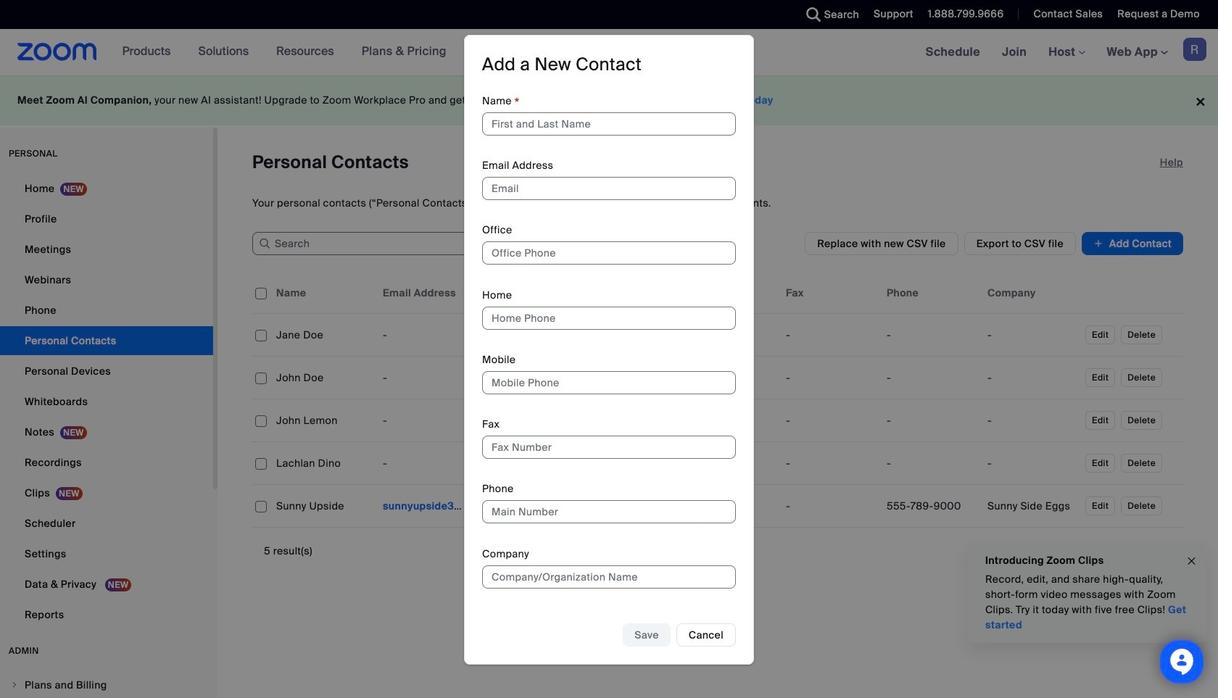 Task type: describe. For each thing, give the bounding box(es) containing it.
personal menu menu
[[0, 174, 213, 631]]

product information navigation
[[111, 29, 458, 75]]

Company/Organization Name text field
[[482, 565, 736, 589]]

Search Contacts Input text field
[[252, 232, 470, 255]]



Task type: vqa. For each thing, say whether or not it's contained in the screenshot.
Close image
yes



Task type: locate. For each thing, give the bounding box(es) containing it.
Main Number text field
[[482, 501, 736, 524]]

Fax Number text field
[[482, 436, 736, 459]]

meetings navigation
[[915, 29, 1219, 76]]

footer
[[0, 75, 1219, 125]]

Home Phone text field
[[482, 307, 736, 330]]

banner
[[0, 29, 1219, 76]]

cell
[[271, 321, 377, 350], [377, 321, 478, 350], [478, 321, 579, 350], [579, 321, 680, 350], [680, 321, 781, 350], [781, 321, 881, 350], [881, 321, 982, 350], [982, 321, 1083, 350], [271, 363, 377, 392], [377, 363, 478, 392], [478, 363, 579, 392], [579, 363, 680, 392], [680, 363, 781, 392], [781, 363, 881, 392], [881, 363, 982, 392], [982, 363, 1083, 392], [271, 406, 377, 435], [377, 406, 478, 435], [478, 406, 579, 435], [579, 406, 680, 435], [680, 406, 781, 435], [781, 406, 881, 435], [881, 406, 982, 435], [982, 406, 1083, 435], [271, 449, 377, 478], [377, 449, 478, 478], [478, 449, 579, 478], [579, 449, 680, 478], [680, 449, 781, 478], [781, 449, 881, 478], [881, 449, 982, 478], [982, 449, 1083, 478], [271, 492, 377, 521], [377, 492, 478, 521], [478, 492, 579, 521], [579, 492, 680, 521], [680, 492, 781, 521], [781, 492, 881, 521], [881, 492, 982, 521], [982, 492, 1083, 521]]

First and Last Name text field
[[482, 112, 736, 136]]

dialog
[[464, 35, 754, 665]]

add image
[[1094, 236, 1104, 251]]

close image
[[1186, 553, 1198, 570]]

Office Phone text field
[[482, 242, 736, 265]]

Email text field
[[482, 177, 736, 200]]

application
[[252, 273, 1184, 528]]

Mobile Phone text field
[[482, 371, 736, 394]]



